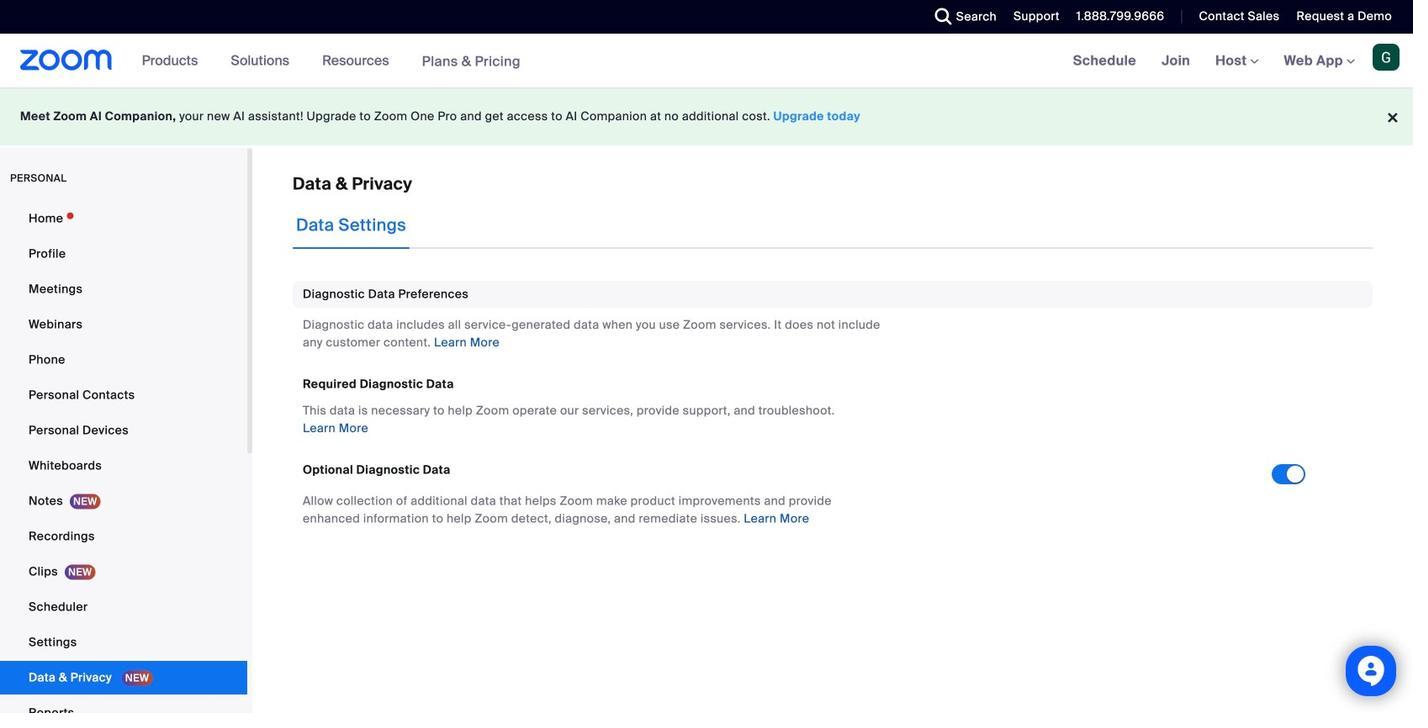 Task type: locate. For each thing, give the bounding box(es) containing it.
meetings navigation
[[1060, 34, 1413, 89]]

tab
[[293, 202, 410, 249]]

profile picture image
[[1373, 44, 1400, 71]]

footer
[[0, 87, 1413, 146]]

banner
[[0, 34, 1413, 89]]



Task type: vqa. For each thing, say whether or not it's contained in the screenshot.
cell
no



Task type: describe. For each thing, give the bounding box(es) containing it.
personal menu menu
[[0, 202, 247, 713]]

zoom logo image
[[20, 50, 112, 71]]

product information navigation
[[129, 34, 533, 89]]



